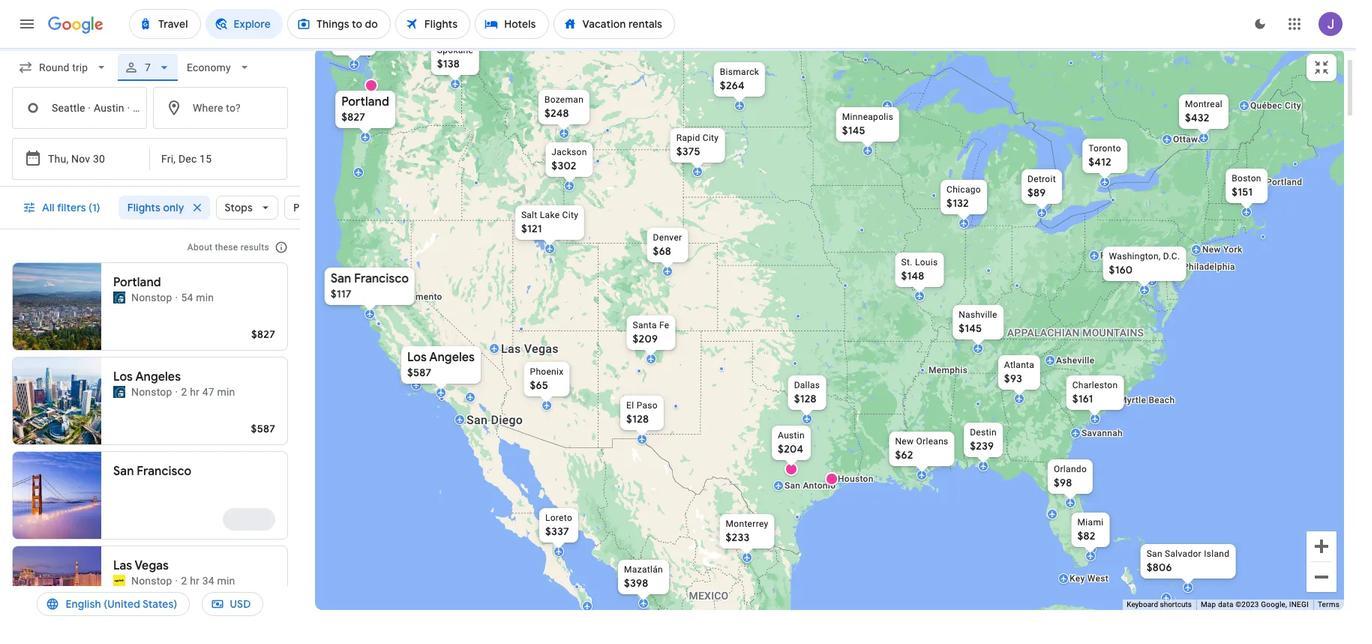 Task type: vqa. For each thing, say whether or not it's contained in the screenshot.
Jackson
yes



Task type: locate. For each thing, give the bounding box(es) containing it.
$128 down el
[[627, 413, 649, 426]]

charleston $161
[[1073, 381, 1119, 406]]

san for san francisco
[[113, 465, 134, 480]]

appalachian mountains
[[1008, 327, 1145, 339]]

city right québec at the top right of the page
[[1286, 101, 1302, 111]]

2
[[181, 387, 187, 399], [181, 576, 187, 588]]

alaska image left 54
[[113, 292, 125, 304]]

0 horizontal spatial $128
[[627, 413, 649, 426]]

1 vertical spatial los
[[113, 370, 133, 385]]

las vegas
[[501, 342, 559, 357], [113, 559, 169, 574]]

0 vertical spatial angeles
[[430, 351, 475, 366]]

2 alaska image from the top
[[113, 387, 125, 399]]

myrtle
[[1120, 396, 1147, 406]]

1 vertical spatial nonstop
[[131, 387, 172, 399]]

0 vertical spatial nonstop
[[131, 292, 172, 304]]

flights
[[127, 201, 161, 215]]

san inside san salvador island $806
[[1147, 549, 1163, 560]]

denver $68
[[653, 233, 683, 258]]

st. louis $148
[[902, 257, 939, 283]]

1 horizontal spatial 145 us dollars text field
[[959, 322, 983, 335]]

2 vertical spatial portland
[[113, 275, 161, 290]]

0 horizontal spatial portland
[[113, 275, 161, 290]]

0 horizontal spatial 145 us dollars text field
[[843, 124, 866, 137]]

min right 54
[[196, 292, 214, 304]]

detroit $89
[[1028, 174, 1057, 200]]

min right 47
[[217, 387, 235, 399]]

2 hr 34 min
[[181, 576, 235, 588]]

states)
[[143, 598, 178, 612]]

0 horizontal spatial $587
[[251, 423, 275, 436]]

$128 inside el paso $128
[[627, 413, 649, 426]]

austin up $204 text field
[[778, 431, 805, 441]]

145 us dollars text field down nashville
[[959, 322, 983, 335]]

alaska image for portland
[[113, 292, 125, 304]]

angeles inside the los angeles $587
[[430, 351, 475, 366]]

0 horizontal spatial houston
[[133, 102, 174, 114]]

806 US dollars text field
[[1147, 561, 1173, 575]]

Return text field
[[161, 139, 236, 179]]

washington, d.c. $160
[[1110, 251, 1181, 277]]

0 vertical spatial alaska image
[[113, 292, 125, 304]]

map region
[[155, 0, 1357, 623]]

1 horizontal spatial houston
[[838, 474, 874, 485]]

hr left 47
[[190, 387, 200, 399]]

0 horizontal spatial francisco
[[137, 465, 192, 480]]

orlando $98
[[1054, 465, 1088, 490]]

new up philadelphia
[[1203, 245, 1222, 255]]

0 horizontal spatial $145
[[843, 124, 866, 137]]

1 horizontal spatial ·
[[127, 102, 130, 114]]

0 horizontal spatial las vegas
[[113, 559, 169, 574]]

$98
[[1054, 477, 1073, 490]]

117 US dollars text field
[[331, 287, 352, 301]]

$89
[[1028, 186, 1047, 200]]

1 vertical spatial $128
[[627, 413, 649, 426]]

orlando
[[1054, 465, 1088, 475]]

1 horizontal spatial vegas
[[524, 342, 559, 357]]

249 US dollars text field
[[338, 38, 363, 51]]

las vegas up "phoenix"
[[501, 342, 559, 357]]

québec
[[1251, 101, 1283, 111]]

main menu image
[[18, 15, 36, 33]]

hr
[[190, 387, 200, 399], [190, 576, 200, 588]]

432 US dollars text field
[[1186, 111, 1210, 125]]

2 left 47
[[181, 387, 187, 399]]

0 vertical spatial new
[[1203, 245, 1222, 255]]

el paso $128
[[627, 401, 658, 426]]

1 vertical spatial francisco
[[137, 465, 192, 480]]

las up spirit icon on the left bottom of the page
[[113, 559, 132, 574]]

map
[[1202, 601, 1217, 610]]

827 US dollars text field
[[342, 110, 366, 124]]

2 · from the left
[[127, 102, 130, 114]]

0 vertical spatial $587
[[408, 366, 432, 380]]

city right rapid
[[703, 133, 719, 143]]

1 horizontal spatial $128
[[795, 393, 817, 406]]

nonstop for las vegas
[[131, 576, 172, 588]]

hr for angeles
[[190, 387, 200, 399]]

3 · from the left
[[176, 102, 179, 114]]

mazatlán
[[624, 565, 663, 576]]

vegas up states)
[[135, 559, 169, 574]]

austin inside map region
[[778, 431, 805, 441]]

west
[[1088, 574, 1109, 585]]

None field
[[12, 54, 115, 81], [181, 54, 258, 81], [12, 54, 115, 81], [181, 54, 258, 81]]

145 US dollars text field
[[843, 124, 866, 137], [959, 322, 983, 335]]

 image left '2 hr 47 min'
[[175, 385, 178, 400]]

san francisco $117
[[331, 272, 409, 301]]

atlanta $93
[[1005, 360, 1035, 386]]

monterrey $233
[[726, 519, 769, 545]]

2 2 from the top
[[181, 576, 187, 588]]

239 US dollars text field
[[971, 440, 995, 453]]

138 US dollars text field
[[437, 57, 460, 71]]

phoenix
[[530, 367, 564, 378]]

$302
[[552, 159, 577, 173]]

0 horizontal spatial las
[[113, 559, 132, 574]]

1 horizontal spatial francisco
[[354, 272, 409, 287]]

english (united states)
[[66, 598, 178, 612]]

san
[[331, 272, 352, 287], [467, 414, 488, 428], [113, 465, 134, 480], [785, 481, 801, 492], [1147, 549, 1163, 560]]

$68
[[653, 245, 672, 258]]

houston right antonio
[[838, 474, 874, 485]]

1 vertical spatial $145
[[959, 322, 983, 335]]

bismarck $264
[[720, 67, 760, 92]]

mountains
[[1083, 327, 1145, 339]]

0 horizontal spatial austin
[[94, 102, 124, 114]]

city for rapid city $375
[[703, 133, 719, 143]]

$145
[[843, 124, 866, 137], [959, 322, 983, 335]]

francisco for san francisco
[[137, 465, 192, 480]]

1 horizontal spatial los
[[408, 351, 427, 366]]

monterrey
[[726, 519, 769, 530]]

minneapolis
[[843, 112, 894, 122]]

0 vertical spatial los
[[408, 351, 427, 366]]

houston inside map region
[[838, 474, 874, 485]]

min
[[196, 292, 214, 304], [217, 387, 235, 399], [217, 576, 235, 588]]

161 US dollars text field
[[1073, 393, 1094, 406]]

0 vertical spatial city
[[1286, 101, 1302, 111]]

diego
[[491, 414, 523, 428]]

1 vertical spatial angeles
[[135, 370, 181, 385]]

shortcuts
[[1161, 601, 1193, 610]]

1 · from the left
[[88, 102, 91, 114]]

1 horizontal spatial new
[[1203, 245, 1222, 255]]

1  image from the top
[[175, 290, 178, 305]]

248 US dollars text field
[[545, 107, 569, 120]]

0 vertical spatial hr
[[190, 387, 200, 399]]

1 vertical spatial  image
[[175, 385, 178, 400]]

1 vertical spatial hr
[[190, 576, 200, 588]]

nonstop up states)
[[131, 576, 172, 588]]

1 vertical spatial city
[[703, 133, 719, 143]]

204 US dollars text field
[[778, 443, 804, 456]]

boston
[[1233, 173, 1262, 184]]

1 vertical spatial min
[[217, 387, 235, 399]]

1 horizontal spatial portland
[[342, 95, 389, 110]]

las up diego
[[501, 342, 521, 357]]

$587
[[408, 366, 432, 380], [251, 423, 275, 436]]

2 vertical spatial city
[[563, 210, 579, 221]]

2 nonstop from the top
[[131, 387, 172, 399]]

7
[[145, 62, 151, 74]]

1 alaska image from the top
[[113, 292, 125, 304]]

new up "$62" text field
[[896, 437, 914, 447]]

san salvador island $806
[[1147, 549, 1230, 575]]

2 horizontal spatial portland
[[1267, 177, 1303, 188]]

los
[[408, 351, 427, 366], [113, 370, 133, 385]]

san francisco
[[113, 465, 192, 480]]

stops
[[225, 201, 253, 215]]

0 horizontal spatial vegas
[[135, 559, 169, 574]]

austin right seattle
[[94, 102, 124, 114]]

209 US dollars text field
[[633, 332, 658, 346]]

128 US dollars text field
[[627, 413, 649, 426]]

145 us dollars text field for nashville $145
[[959, 322, 983, 335]]

0 horizontal spatial ·
[[88, 102, 91, 114]]

2 vertical spatial min
[[217, 576, 235, 588]]

about these results image
[[263, 230, 299, 266]]

1 horizontal spatial city
[[703, 133, 719, 143]]

nonstop
[[131, 292, 172, 304], [131, 387, 172, 399], [131, 576, 172, 588]]

st.
[[902, 257, 913, 268]]

62 US dollars text field
[[896, 449, 914, 462]]

2 for las vegas
[[181, 576, 187, 588]]

0 vertical spatial 2
[[181, 387, 187, 399]]

1 vertical spatial vegas
[[135, 559, 169, 574]]

145 us dollars text field down minneapolis on the right of the page
[[843, 124, 866, 137]]

1 vertical spatial new
[[896, 437, 914, 447]]

1 horizontal spatial las
[[501, 342, 521, 357]]

93 US dollars text field
[[1005, 372, 1023, 386]]

132 US dollars text field
[[947, 197, 970, 210]]

$145 inside nashville $145
[[959, 322, 983, 335]]

1 horizontal spatial austin
[[778, 431, 805, 441]]

las inside map region
[[501, 342, 521, 357]]

0 horizontal spatial city
[[563, 210, 579, 221]]

1 horizontal spatial $587
[[408, 366, 432, 380]]

148 US dollars text field
[[902, 269, 925, 283]]

$145 down nashville
[[959, 322, 983, 335]]

1 horizontal spatial angeles
[[430, 351, 475, 366]]

map data ©2023 google, inegi
[[1202, 601, 1310, 610]]

2 vertical spatial nonstop
[[131, 576, 172, 588]]

2  image from the top
[[175, 385, 178, 400]]

nashville $145
[[959, 310, 998, 335]]

 image for portland
[[175, 290, 178, 305]]

Where to? text field
[[153, 87, 288, 129]]

san for san francisco $117
[[331, 272, 352, 287]]

$239
[[971, 440, 995, 453]]

new inside new orleans $62
[[896, 437, 914, 447]]

2 horizontal spatial ·
[[176, 102, 179, 114]]

1 vertical spatial $587
[[251, 423, 275, 436]]

0 horizontal spatial angeles
[[135, 370, 181, 385]]

2 for los angeles
[[181, 387, 187, 399]]

hr left 34
[[190, 576, 200, 588]]

2 left 34
[[181, 576, 187, 588]]

houston inside filters form
[[133, 102, 174, 114]]

$128 down dallas
[[795, 393, 817, 406]]

89 US dollars text field
[[1028, 186, 1047, 200]]

new york
[[1203, 245, 1243, 255]]

 image
[[175, 574, 178, 589]]

1 vertical spatial alaska image
[[113, 387, 125, 399]]

412 US dollars text field
[[1089, 155, 1112, 169]]

los inside the los angeles $587
[[408, 351, 427, 366]]

1 vertical spatial 2
[[181, 576, 187, 588]]

houston down 7
[[133, 102, 174, 114]]

vegas up "phoenix"
[[524, 342, 559, 357]]

alaska image for los angeles
[[113, 387, 125, 399]]

0 vertical spatial min
[[196, 292, 214, 304]]

121 US dollars text field
[[522, 222, 542, 236]]

1 vertical spatial austin
[[778, 431, 805, 441]]

city inside rapid city $375
[[703, 133, 719, 143]]

0 vertical spatial  image
[[175, 290, 178, 305]]

lake
[[540, 210, 560, 221]]

minneapolis $145
[[843, 112, 894, 137]]

3 nonstop from the top
[[131, 576, 172, 588]]

0 vertical spatial vegas
[[524, 342, 559, 357]]

alaska image
[[113, 292, 125, 304], [113, 387, 125, 399]]

about these results
[[188, 242, 269, 253]]

0 vertical spatial $145
[[843, 124, 866, 137]]

0 vertical spatial 145 us dollars text field
[[843, 124, 866, 137]]

san inside the san francisco $117
[[331, 272, 352, 287]]

0 vertical spatial $128
[[795, 393, 817, 406]]

$233
[[726, 531, 750, 545]]

302 US dollars text field
[[552, 159, 577, 173]]

1 horizontal spatial $827
[[342, 110, 366, 124]]

0 vertical spatial las vegas
[[501, 342, 559, 357]]

loreto $337
[[546, 513, 573, 539]]

loreto
[[546, 513, 573, 524]]

0 horizontal spatial los
[[113, 370, 133, 385]]

stops button
[[216, 190, 278, 226]]

view smaller map image
[[1313, 59, 1331, 77]]

chicago $132
[[947, 185, 982, 210]]

las vegas up spirit icon on the left bottom of the page
[[113, 559, 169, 574]]

mexico
[[689, 591, 729, 603]]

2 horizontal spatial city
[[1286, 101, 1302, 111]]

2 hr from the top
[[190, 576, 200, 588]]

128 US dollars text field
[[795, 393, 817, 406]]

 image
[[175, 290, 178, 305], [175, 385, 178, 400]]

$432
[[1186, 111, 1210, 125]]

nonstop left 54
[[131, 292, 172, 304]]

1 nonstop from the top
[[131, 292, 172, 304]]

these
[[215, 242, 238, 253]]

1 2 from the top
[[181, 387, 187, 399]]

337 US dollars text field
[[546, 525, 570, 539]]

philadelphia
[[1184, 262, 1236, 272]]

1 hr from the top
[[190, 387, 200, 399]]

1 vertical spatial houston
[[838, 474, 874, 485]]

city right lake in the top left of the page
[[563, 210, 579, 221]]

 image left 54
[[175, 290, 178, 305]]

587 US dollars text field
[[408, 366, 432, 380]]

new
[[1203, 245, 1222, 255], [896, 437, 914, 447]]

None text field
[[12, 87, 147, 129]]

1 vertical spatial 145 us dollars text field
[[959, 322, 983, 335]]

0 vertical spatial francisco
[[354, 272, 409, 287]]

chicago
[[947, 185, 982, 195]]

0 vertical spatial austin
[[94, 102, 124, 114]]

appalachian
[[1008, 327, 1080, 339]]

$145 inside minneapolis $145
[[843, 124, 866, 137]]

nonstop down los angeles
[[131, 387, 172, 399]]

loading results progress bar
[[0, 48, 1357, 51]]

san diego
[[467, 414, 523, 428]]

all
[[42, 201, 55, 215]]

0 vertical spatial houston
[[133, 102, 174, 114]]

min right 34
[[217, 576, 235, 588]]

hr for vegas
[[190, 576, 200, 588]]

francisco inside the san francisco $117
[[354, 272, 409, 287]]

1 horizontal spatial las vegas
[[501, 342, 559, 357]]

key
[[1070, 574, 1086, 585]]

0 horizontal spatial new
[[896, 437, 914, 447]]

alaska image down los angeles
[[113, 387, 125, 399]]

bismarck
[[720, 67, 760, 77]]

pittsburgh
[[1101, 251, 1145, 261]]

price button
[[284, 190, 344, 226]]

$145 down minneapolis on the right of the page
[[843, 124, 866, 137]]

1 horizontal spatial $145
[[959, 322, 983, 335]]

0 vertical spatial las
[[501, 342, 521, 357]]

0 horizontal spatial $827
[[251, 328, 275, 341]]

las vegas inside map region
[[501, 342, 559, 357]]

0 vertical spatial $827
[[342, 110, 366, 124]]

1 vertical spatial portland
[[1267, 177, 1303, 188]]

$827
[[342, 110, 366, 124], [251, 328, 275, 341]]

d.c.
[[1164, 251, 1181, 262]]



Task type: describe. For each thing, give the bounding box(es) containing it.
0 vertical spatial portland
[[342, 95, 389, 110]]

$249 button
[[329, 18, 380, 68]]

151 US dollars text field
[[1233, 185, 1254, 199]]

about
[[188, 242, 213, 253]]

68 US dollars text field
[[653, 245, 672, 258]]

145 us dollars text field for minneapolis $145
[[843, 124, 866, 137]]

terms link
[[1319, 601, 1340, 610]]

$160
[[1110, 263, 1134, 277]]

city for québec city
[[1286, 101, 1302, 111]]

salt lake city $121
[[522, 210, 579, 236]]

keyboard
[[1127, 601, 1159, 610]]

angeles for los angeles
[[135, 370, 181, 385]]

nonstop for los angeles
[[131, 387, 172, 399]]

english (united states) button
[[37, 587, 190, 623]]

savannah
[[1082, 429, 1123, 439]]

$827 inside portland $827
[[342, 110, 366, 124]]

all filters (1)
[[42, 201, 100, 215]]

montreal
[[1186, 99, 1223, 110]]

398 US dollars text field
[[624, 577, 649, 591]]

san for san antonio
[[785, 481, 801, 492]]

$132
[[947, 197, 970, 210]]

47
[[202, 387, 215, 399]]

los angeles
[[113, 370, 181, 385]]

usd
[[230, 598, 251, 612]]

dallas
[[795, 381, 821, 391]]

filters form
[[0, 48, 300, 187]]

rapid city $375
[[677, 133, 719, 158]]

asheville
[[1057, 356, 1095, 366]]

$145 for nashville $145
[[959, 322, 983, 335]]

$204
[[778, 443, 804, 456]]

fe
[[660, 320, 670, 331]]

flights only button
[[118, 190, 210, 226]]

375 US dollars text field
[[677, 145, 701, 158]]

los for los angeles
[[113, 370, 133, 385]]

$145 for minneapolis $145
[[843, 124, 866, 137]]

san for san diego
[[467, 414, 488, 428]]

york
[[1224, 245, 1243, 255]]

san antonio
[[785, 481, 836, 492]]

rapid
[[677, 133, 701, 143]]

seattle
[[52, 102, 85, 114]]

(united
[[104, 598, 140, 612]]

spirit image
[[113, 576, 125, 588]]

160 US dollars text field
[[1110, 263, 1134, 277]]

$82
[[1078, 530, 1096, 543]]

flights only
[[127, 201, 184, 215]]

los angeles $587
[[408, 351, 475, 380]]

nonstop for portland
[[131, 292, 172, 304]]

austin inside filters form
[[94, 102, 124, 114]]

min for los angeles
[[217, 387, 235, 399]]

$62
[[896, 449, 914, 462]]

1 vertical spatial las
[[113, 559, 132, 574]]

santa
[[633, 320, 657, 331]]

1 vertical spatial $827
[[251, 328, 275, 341]]

$128 inside the dallas $128
[[795, 393, 817, 406]]

$264
[[720, 79, 745, 92]]

$587 inside the los angeles $587
[[408, 366, 432, 380]]

paso
[[637, 401, 658, 411]]

angeles for los angeles $587
[[430, 351, 475, 366]]

data
[[1219, 601, 1234, 610]]

montreal $432
[[1186, 99, 1223, 125]]

results
[[241, 242, 269, 253]]

boston $151
[[1233, 173, 1262, 199]]

bozeman
[[545, 95, 584, 105]]

francisco for san francisco $117
[[354, 272, 409, 287]]

587 US dollars text field
[[251, 423, 275, 436]]

min for las vegas
[[217, 576, 235, 588]]

Departure text field
[[48, 139, 117, 179]]

new for new orleans $62
[[896, 437, 914, 447]]

7 button
[[118, 50, 178, 86]]

keyboard shortcuts button
[[1127, 600, 1193, 611]]

$398
[[624, 577, 649, 591]]

key west
[[1070, 574, 1109, 585]]

$148
[[902, 269, 925, 283]]

santa fe $209
[[633, 320, 670, 346]]

 image for los angeles
[[175, 385, 178, 400]]

377 US dollars text field
[[252, 612, 275, 623]]

98 US dollars text field
[[1054, 477, 1073, 490]]

beach
[[1149, 396, 1176, 406]]

san for san salvador island $806
[[1147, 549, 1163, 560]]

264 US dollars text field
[[720, 79, 745, 92]]

$161
[[1073, 393, 1094, 406]]

louis
[[916, 257, 939, 268]]

destin
[[971, 428, 997, 438]]

island
[[1205, 549, 1230, 560]]

denver
[[653, 233, 683, 243]]

city inside salt lake city $121
[[563, 210, 579, 221]]

$248
[[545, 107, 569, 120]]

english
[[66, 598, 101, 612]]

$138
[[437, 57, 460, 71]]

82 US dollars text field
[[1078, 530, 1096, 543]]

spokane $138
[[437, 45, 474, 71]]

inegi
[[1290, 601, 1310, 610]]

washington,
[[1110, 251, 1161, 262]]

$65
[[530, 379, 549, 393]]

233 US dollars text field
[[726, 531, 750, 545]]

$806
[[1147, 561, 1173, 575]]

antonio
[[804, 481, 836, 492]]

austin $204
[[778, 431, 805, 456]]

keyboard shortcuts
[[1127, 601, 1193, 610]]

©2023
[[1236, 601, 1260, 610]]

1 vertical spatial las vegas
[[113, 559, 169, 574]]

toronto
[[1089, 143, 1122, 154]]

new orleans $62
[[896, 437, 949, 462]]

change appearance image
[[1243, 6, 1279, 42]]

phoenix $65
[[530, 367, 564, 393]]

65 US dollars text field
[[530, 379, 549, 393]]

jackson $302
[[552, 147, 587, 173]]

el
[[627, 401, 635, 411]]

sacramento
[[392, 292, 443, 302]]

los for los angeles $587
[[408, 351, 427, 366]]

(1)
[[89, 201, 100, 215]]

vegas inside map region
[[524, 342, 559, 357]]

new for new york
[[1203, 245, 1222, 255]]

detroit
[[1028, 174, 1057, 185]]

$209
[[633, 332, 658, 346]]

nashville
[[959, 310, 998, 320]]

google,
[[1262, 601, 1288, 610]]

827 US dollars text field
[[251, 328, 275, 341]]

spokane
[[437, 45, 474, 56]]

toronto $412
[[1089, 143, 1122, 169]]



